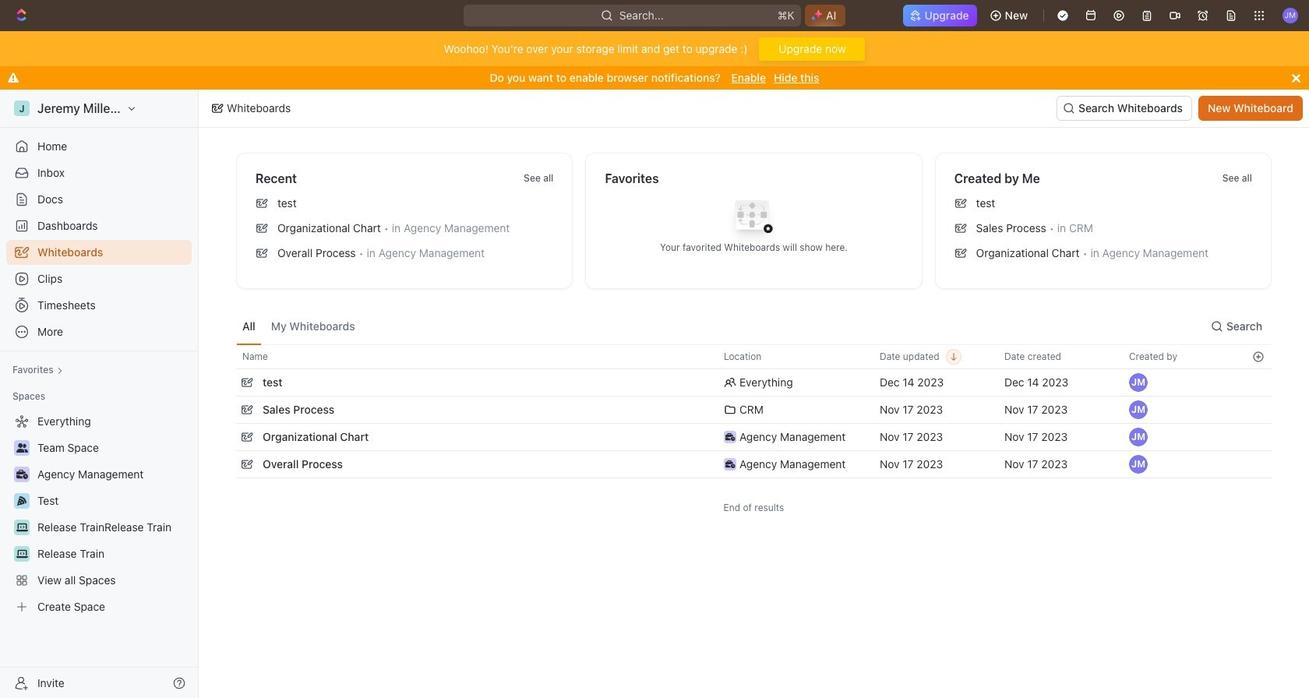 Task type: describe. For each thing, give the bounding box(es) containing it.
2 cell from the top
[[1245, 397, 1272, 423]]

4 cell from the top
[[1245, 451, 1272, 478]]

1 row from the top
[[236, 345, 1272, 369]]

jeremy miller's workspace, , element
[[14, 101, 30, 116]]

jeremy miller, , element for 4th cell from the bottom
[[1129, 373, 1148, 392]]

sidebar navigation
[[0, 90, 202, 698]]

2 row from the top
[[236, 367, 1272, 398]]

pizza slice image
[[17, 497, 27, 506]]

1 cell from the top
[[1245, 369, 1272, 396]]

jeremy miller, , element for 2nd cell from the bottom
[[1129, 428, 1148, 447]]



Task type: locate. For each thing, give the bounding box(es) containing it.
laptop code image
[[16, 550, 28, 559]]

tab list
[[236, 308, 361, 345]]

cell
[[1245, 369, 1272, 396], [1245, 397, 1272, 423], [1245, 424, 1272, 451], [1245, 451, 1272, 478]]

0 horizontal spatial business time image
[[16, 470, 28, 479]]

3 row from the top
[[236, 394, 1272, 426]]

business time image
[[725, 433, 735, 441], [16, 470, 28, 479]]

business time image up business time icon
[[725, 433, 735, 441]]

business time image up pizza slice image at left bottom
[[16, 470, 28, 479]]

1 vertical spatial business time image
[[16, 470, 28, 479]]

row
[[236, 345, 1272, 369], [236, 367, 1272, 398], [236, 394, 1272, 426], [236, 422, 1272, 453], [236, 449, 1272, 480]]

user group image
[[16, 444, 28, 453]]

4 jeremy miller, , element from the top
[[1129, 455, 1148, 474]]

4 row from the top
[[236, 422, 1272, 453]]

tree
[[6, 409, 192, 620]]

1 horizontal spatial business time image
[[725, 433, 735, 441]]

tree inside sidebar navigation
[[6, 409, 192, 620]]

table
[[236, 345, 1272, 480]]

3 cell from the top
[[1245, 424, 1272, 451]]

laptop code image
[[16, 523, 28, 532]]

0 vertical spatial business time image
[[725, 433, 735, 441]]

business time image
[[725, 461, 735, 468]]

3 jeremy miller, , element from the top
[[1129, 428, 1148, 447]]

no favorited whiteboards image
[[723, 188, 785, 251]]

2 jeremy miller, , element from the top
[[1129, 401, 1148, 419]]

5 row from the top
[[236, 449, 1272, 480]]

jeremy miller, , element for second cell from the top
[[1129, 401, 1148, 419]]

1 jeremy miller, , element from the top
[[1129, 373, 1148, 392]]

jeremy miller, , element for fourth cell
[[1129, 455, 1148, 474]]

jeremy miller, , element
[[1129, 373, 1148, 392], [1129, 401, 1148, 419], [1129, 428, 1148, 447], [1129, 455, 1148, 474]]



Task type: vqa. For each thing, say whether or not it's contained in the screenshot.
tree on the bottom of page within the SIDEBAR navigation
yes



